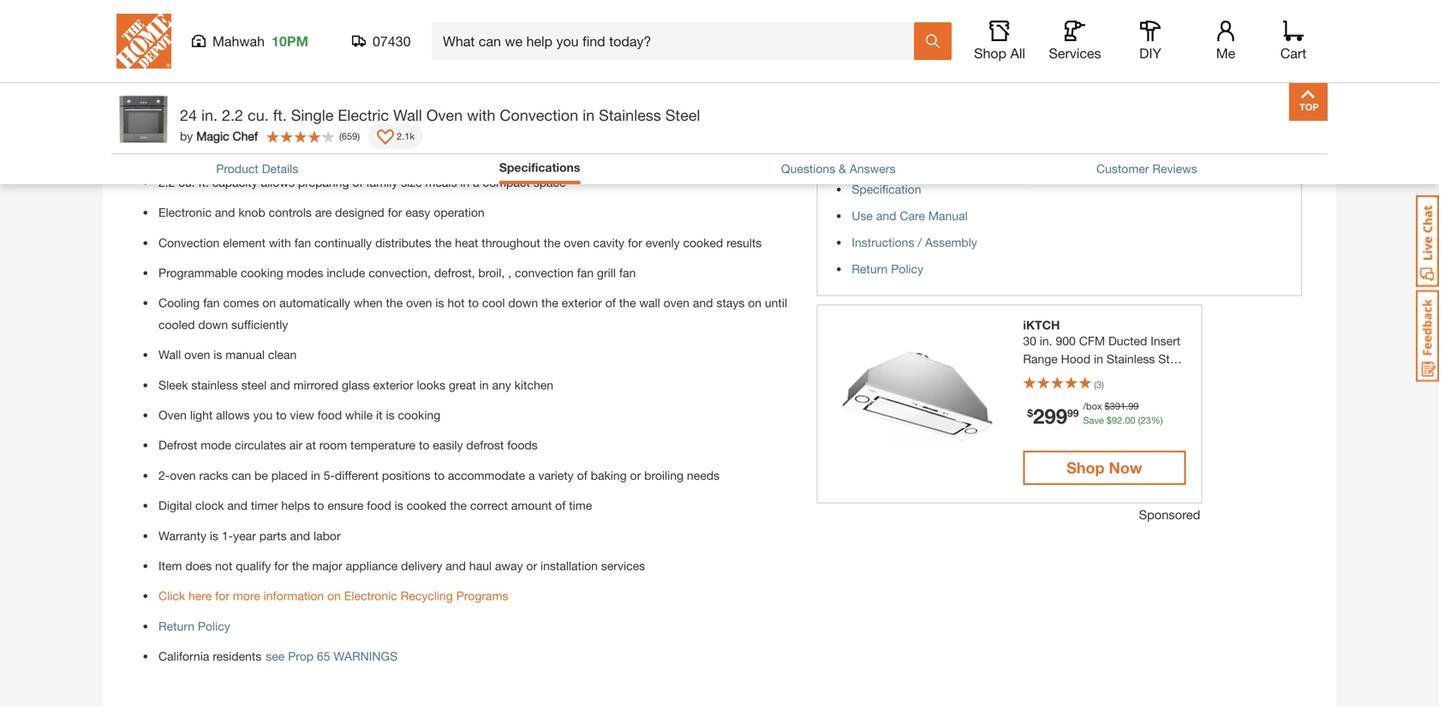 Task type: locate. For each thing, give the bounding box(es) containing it.
1 horizontal spatial electronic
[[344, 589, 397, 603]]

1 vertical spatial steel
[[241, 378, 267, 392]]

1 horizontal spatial cooked
[[584, 111, 624, 125]]

1 vertical spatial size
[[401, 175, 422, 189]]

1 horizontal spatial 24
[[225, 67, 239, 82]]

0 vertical spatial 2-
[[666, 111, 677, 125]]

1 vertical spatial down
[[198, 317, 228, 332]]

glass
[[400, 89, 428, 103], [342, 378, 370, 392]]

0 horizontal spatial the
[[137, 67, 157, 82]]

lights
[[1023, 388, 1056, 402]]

0 horizontal spatial convection
[[159, 236, 220, 250]]

1 horizontal spatial accommodate
[[448, 468, 525, 482]]

0 horizontal spatial family
[[366, 175, 398, 189]]

return policy link down instructions
[[852, 262, 924, 276]]

cooling fan comes on automatically when the oven is hot to cool down the exterior of the wall oven and stays on until cooled down sufficiently
[[159, 296, 788, 332]]

stainless down the wall oven is manual clean
[[191, 378, 238, 392]]

in. right 30
[[1040, 334, 1053, 348]]

3
[[1097, 379, 1102, 390]]

(
[[339, 130, 342, 142], [1095, 379, 1097, 390], [1138, 415, 1141, 426]]

ft. up the multiple
[[273, 106, 287, 124]]

1 vertical spatial wall
[[640, 296, 660, 310]]

in up operation
[[460, 175, 470, 189]]

electric
[[338, 106, 389, 124]]

1 horizontal spatial be
[[761, 111, 775, 125]]

year
[[233, 529, 256, 543]]

by magic chef
[[180, 129, 258, 143]]

kitchen inside the magic chef 24 in. wide wall oven offers maximum functionality in a compact space. prepare family size meals in its 2.2 cu. ft. capacity. its sleek, stainless steel mirrored glass with modern lines complements any kitchen decor. the programmable convection oven features 4-convection cooking modes for perfectly cooked meals. 2-oven racks can be easily configured in multiple positions to accommodate your convection cooking needs.
[[628, 89, 667, 103]]

cool
[[482, 296, 505, 310]]

chef inside the magic chef 24 in. wide wall oven offers maximum functionality in a compact space. prepare family size meals in its 2.2 cu. ft. capacity. its sleek, stainless steel mirrored glass with modern lines complements any kitchen decor. the programmable convection oven features 4-convection cooking modes for perfectly cooked meals. 2-oven racks can be easily configured in multiple positions to accommodate your convection cooking needs.
[[197, 67, 222, 82]]

exterior down grill
[[562, 296, 602, 310]]

family inside the magic chef 24 in. wide wall oven offers maximum functionality in a compact space. prepare family size meals in its 2.2 cu. ft. capacity. its sleek, stainless steel mirrored glass with modern lines complements any kitchen decor. the programmable convection oven features 4-convection cooking modes for perfectly cooked meals. 2-oven racks can be easily configured in multiple positions to accommodate your convection cooking needs.
[[655, 67, 687, 82]]

1 vertical spatial any
[[492, 378, 511, 392]]

5-
[[324, 468, 335, 482]]

cooking down perfectly
[[525, 132, 568, 146]]

clean
[[268, 348, 297, 362]]

preparing
[[298, 175, 349, 189]]

more
[[233, 589, 260, 603]]

controls
[[269, 205, 312, 219]]

additional resources
[[826, 67, 983, 85]]

1 horizontal spatial a
[[511, 67, 517, 82]]

.
[[1126, 401, 1129, 412], [1123, 415, 1125, 426]]

mahwah
[[213, 33, 265, 49]]

top button
[[1290, 82, 1328, 121]]

( 659 )
[[339, 130, 360, 142]]

in inside iktch 30 in. 900 cfm ducted insert range hood in stainless steel and white glass with led lights
[[1094, 352, 1104, 366]]

space
[[534, 175, 566, 189]]

easily inside the magic chef 24 in. wide wall oven offers maximum functionality in a compact space. prepare family size meals in its 2.2 cu. ft. capacity. its sleek, stainless steel mirrored glass with modern lines complements any kitchen decor. the programmable convection oven features 4-convection cooking modes for perfectly cooked meals. 2-oven racks can be easily configured in multiple positions to accommodate your convection cooking needs.
[[137, 132, 167, 146]]

size inside the magic chef 24 in. wide wall oven offers maximum functionality in a compact space. prepare family size meals in its 2.2 cu. ft. capacity. its sleek, stainless steel mirrored glass with modern lines complements any kitchen decor. the programmable convection oven features 4-convection cooking modes for perfectly cooked meals. 2-oven racks can be easily configured in multiple positions to accommodate your convection cooking needs.
[[690, 67, 711, 82]]

( down features at the left of page
[[339, 130, 342, 142]]

any down prepare
[[605, 89, 624, 103]]

99 left "/box"
[[1068, 407, 1079, 419]]

grill
[[597, 266, 616, 280]]

cooling
[[159, 296, 200, 310]]

accommodate down 4-
[[355, 132, 433, 146]]

specification link
[[852, 182, 922, 196]]

1 vertical spatial in.
[[201, 106, 218, 124]]

range
[[1023, 352, 1058, 366]]

on down major
[[327, 589, 341, 603]]

wall down evenly
[[640, 296, 660, 310]]

chef for the magic chef 24 in. wide wall oven offers maximum functionality in a compact space. prepare family size meals in its 2.2 cu. ft. capacity. its sleek, stainless steel mirrored glass with modern lines complements any kitchen decor. the programmable convection oven features 4-convection cooking modes for perfectly cooked meals. 2-oven racks can be easily configured in multiple positions to accommodate your convection cooking needs.
[[197, 67, 222, 82]]

0 vertical spatial stainless
[[273, 89, 319, 103]]

modes down modern
[[476, 111, 513, 125]]

food right view
[[318, 408, 342, 422]]

$ down lights
[[1028, 407, 1033, 419]]

electronic and knob controls are designed for easy operation
[[159, 205, 485, 219]]

steel up features at the left of page
[[323, 89, 348, 103]]

oven left the stays on the top
[[664, 296, 690, 310]]

on left until at the right top of page
[[748, 296, 762, 310]]

1 horizontal spatial policy
[[891, 262, 924, 276]]

1 vertical spatial cooked
[[683, 236, 723, 250]]

1 vertical spatial cu.
[[248, 106, 269, 124]]

return policy down here
[[159, 619, 230, 633]]

magic for the
[[160, 67, 193, 82]]

wall
[[393, 106, 422, 124], [159, 348, 181, 362]]

cooked right evenly
[[683, 236, 723, 250]]

2 vertical spatial in.
[[1040, 334, 1053, 348]]

in up the glass
[[1094, 352, 1104, 366]]

shop inside button
[[974, 45, 1007, 61]]

1 horizontal spatial size
[[690, 67, 711, 82]]

1 vertical spatial stainless
[[1107, 352, 1155, 366]]

0 vertical spatial )
[[358, 130, 360, 142]]

oven light allows you to view food while it is cooking
[[159, 408, 441, 422]]

1 vertical spatial positions
[[382, 468, 431, 482]]

1 vertical spatial shop
[[1067, 459, 1105, 477]]

900
[[1056, 334, 1076, 348]]

exterior inside cooling fan comes on automatically when the oven is hot to cool down the exterior of the wall oven and stays on until cooled down sufficiently
[[562, 296, 602, 310]]

stainless inside the magic chef 24 in. wide wall oven offers maximum functionality in a compact space. prepare family size meals in its 2.2 cu. ft. capacity. its sleek, stainless steel mirrored glass with modern lines complements any kitchen decor. the programmable convection oven features 4-convection cooking modes for perfectly cooked meals. 2-oven racks can be easily configured in multiple positions to accommodate your convection cooking needs.
[[273, 89, 319, 103]]

meals up operation
[[425, 175, 457, 189]]

meals.
[[627, 111, 662, 125]]

programmable cooking modes include convection, defrost, broil, , convection fan grill fan
[[159, 266, 636, 280]]

haul
[[469, 559, 492, 573]]

chef
[[197, 67, 222, 82], [233, 129, 258, 143]]

shop all
[[974, 45, 1026, 61]]

1 vertical spatial stainless
[[191, 378, 238, 392]]

0 horizontal spatial oven
[[159, 408, 187, 422]]

0 horizontal spatial stainless
[[599, 106, 661, 124]]

the right decor.
[[706, 89, 726, 103]]

in. inside the magic chef 24 in. wide wall oven offers maximum functionality in a compact space. prepare family size meals in its 2.2 cu. ft. capacity. its sleek, stainless steel mirrored glass with modern lines complements any kitchen decor. the programmable convection oven features 4-convection cooking modes for perfectly cooked meals. 2-oven racks can be easily configured in multiple positions to accommodate your convection cooking needs.
[[242, 67, 255, 82]]

0 vertical spatial can
[[739, 111, 758, 125]]

now
[[1109, 459, 1143, 477]]

glass up while
[[342, 378, 370, 392]]

299
[[1033, 404, 1068, 428]]

me
[[1217, 45, 1236, 61]]

1 horizontal spatial wall
[[393, 106, 422, 124]]

0 horizontal spatial accommodate
[[355, 132, 433, 146]]

1 horizontal spatial the
[[706, 89, 726, 103]]

1 horizontal spatial any
[[605, 89, 624, 103]]

here
[[189, 589, 212, 603]]

stainless down prepare
[[599, 106, 661, 124]]

0 horizontal spatial glass
[[342, 378, 370, 392]]

a inside the magic chef 24 in. wide wall oven offers maximum functionality in a compact space. prepare family size meals in its 2.2 cu. ft. capacity. its sleek, stainless steel mirrored glass with modern lines complements any kitchen decor. the programmable convection oven features 4-convection cooking modes for perfectly cooked meals. 2-oven racks can be easily configured in multiple positions to accommodate your convection cooking needs.
[[511, 67, 517, 82]]

) for ( 659 )
[[358, 130, 360, 142]]

0 horizontal spatial a
[[473, 175, 480, 189]]

&
[[839, 161, 847, 176]]

shop now
[[1067, 459, 1143, 477]]

magic right by
[[196, 129, 229, 143]]

0 vertical spatial mirrored
[[351, 89, 396, 103]]

1 horizontal spatial can
[[739, 111, 758, 125]]

of left time
[[555, 498, 566, 513]]

1 horizontal spatial return policy link
[[852, 262, 924, 276]]

return down click
[[159, 619, 195, 633]]

1 vertical spatial ft.
[[273, 106, 287, 124]]

cooking down element on the left of page
[[241, 266, 283, 280]]

1 vertical spatial return
[[159, 619, 195, 633]]

compact inside the magic chef 24 in. wide wall oven offers maximum functionality in a compact space. prepare family size meals in its 2.2 cu. ft. capacity. its sleek, stainless steel mirrored glass with modern lines complements any kitchen decor. the programmable convection oven features 4-convection cooking modes for perfectly cooked meals. 2-oven racks can be easily configured in multiple positions to accommodate your convection cooking needs.
[[520, 67, 568, 82]]

the right cool
[[542, 296, 558, 310]]

2 horizontal spatial cu.
[[248, 106, 269, 124]]

stainless
[[599, 106, 661, 124], [1107, 352, 1155, 366]]

oven down convection,
[[406, 296, 432, 310]]

1 horizontal spatial glass
[[400, 89, 428, 103]]

0 vertical spatial steel
[[323, 89, 348, 103]]

multiple
[[244, 132, 286, 146]]

0 vertical spatial cu.
[[137, 89, 154, 103]]

stainless down ducted
[[1107, 352, 1155, 366]]

0 vertical spatial size
[[690, 67, 711, 82]]

1 vertical spatial kitchen
[[515, 378, 554, 392]]

1 horizontal spatial )
[[1102, 379, 1104, 390]]

2.2 inside the magic chef 24 in. wide wall oven offers maximum functionality in a compact space. prepare family size meals in its 2.2 cu. ft. capacity. its sleek, stainless steel mirrored glass with modern lines complements any kitchen decor. the programmable convection oven features 4-convection cooking modes for perfectly cooked meals. 2-oven racks can be easily configured in multiple positions to accommodate your convection cooking needs.
[[778, 67, 795, 82]]

food
[[318, 408, 342, 422], [367, 498, 391, 513]]

2-
[[666, 111, 677, 125], [159, 468, 170, 482]]

for right here
[[215, 589, 230, 603]]

shop for shop now
[[1067, 459, 1105, 477]]

cu. inside the magic chef 24 in. wide wall oven offers maximum functionality in a compact space. prepare family size meals in its 2.2 cu. ft. capacity. its sleek, stainless steel mirrored glass with modern lines complements any kitchen decor. the programmable convection oven features 4-convection cooking modes for perfectly cooked meals. 2-oven racks can be easily configured in multiple positions to accommodate your convection cooking needs.
[[137, 89, 154, 103]]

size up decor.
[[690, 67, 711, 82]]

return
[[852, 262, 888, 276], [159, 619, 195, 633]]

with inside the magic chef 24 in. wide wall oven offers maximum functionality in a compact space. prepare family size meals in its 2.2 cu. ft. capacity. its sleek, stainless steel mirrored glass with modern lines complements any kitchen decor. the programmable convection oven features 4-convection cooking modes for perfectly cooked meals. 2-oven racks can be easily configured in multiple positions to accommodate your convection cooking needs.
[[431, 89, 453, 103]]

stainless
[[273, 89, 319, 103], [191, 378, 238, 392]]

0 horizontal spatial return policy
[[159, 619, 230, 633]]

0 vertical spatial accommodate
[[355, 132, 433, 146]]

cart
[[1281, 45, 1307, 61]]

prepare
[[610, 67, 652, 82]]

be down its
[[761, 111, 775, 125]]

is left manual
[[214, 348, 222, 362]]

0 vertical spatial (
[[339, 130, 342, 142]]

any inside the magic chef 24 in. wide wall oven offers maximum functionality in a compact space. prepare family size meals in its 2.2 cu. ft. capacity. its sleek, stainless steel mirrored glass with modern lines complements any kitchen decor. the programmable convection oven features 4-convection cooking modes for perfectly cooked meals. 2-oven racks can be easily configured in multiple positions to accommodate your convection cooking needs.
[[605, 89, 624, 103]]

item does not qualify for the major appliance delivery and haul away or installation services
[[159, 559, 645, 573]]

live chat image
[[1416, 195, 1440, 287]]

with up 24 in. 2.2 cu. ft. single electric wall oven with convection in stainless steel
[[431, 89, 453, 103]]

details
[[262, 161, 298, 176]]

convection
[[219, 111, 278, 125], [368, 111, 427, 125], [463, 132, 522, 146], [515, 266, 574, 280]]

0 horizontal spatial magic
[[160, 67, 193, 82]]

0 vertical spatial steel
[[666, 106, 700, 124]]

cu.
[[137, 89, 154, 103], [248, 106, 269, 124], [179, 175, 195, 189]]

ft. inside the magic chef 24 in. wide wall oven offers maximum functionality in a compact space. prepare family size meals in its 2.2 cu. ft. capacity. its sleek, stainless steel mirrored glass with modern lines complements any kitchen decor. the programmable convection oven features 4-convection cooking modes for perfectly cooked meals. 2-oven racks can be easily configured in multiple positions to accommodate your convection cooking needs.
[[157, 89, 168, 103]]

away
[[495, 559, 523, 573]]

0 horizontal spatial ft.
[[157, 89, 168, 103]]

in. inside iktch 30 in. 900 cfm ducted insert range hood in stainless steel and white glass with led lights
[[1040, 334, 1053, 348]]

a
[[511, 67, 517, 82], [473, 175, 480, 189], [529, 468, 535, 482]]

family
[[655, 67, 687, 82], [366, 175, 398, 189]]

allows up controls
[[261, 175, 295, 189]]

1 horizontal spatial chef
[[233, 129, 258, 143]]

oven left the light
[[159, 408, 187, 422]]

distributes
[[375, 236, 432, 250]]

1 horizontal spatial shop
[[1067, 459, 1105, 477]]

0 horizontal spatial mirrored
[[294, 378, 339, 392]]

a up lines
[[511, 67, 517, 82]]

mirrored up view
[[294, 378, 339, 392]]

1 horizontal spatial modes
[[476, 111, 513, 125]]

and left the stays on the top
[[693, 296, 713, 310]]

is right it
[[386, 408, 395, 422]]

in left 5-
[[311, 468, 320, 482]]

to right the helps
[[314, 498, 324, 513]]

0 vertical spatial ft.
[[157, 89, 168, 103]]

1 horizontal spatial on
[[327, 589, 341, 603]]

instructions / assembly link
[[852, 235, 978, 250]]

oven
[[426, 106, 463, 124], [159, 408, 187, 422]]

a for accommodate
[[529, 468, 535, 482]]

of down grill
[[606, 296, 616, 310]]

cu. down configured
[[179, 175, 195, 189]]

meals
[[714, 67, 746, 82], [425, 175, 457, 189]]

compact up complements
[[520, 67, 568, 82]]

0 vertical spatial in.
[[242, 67, 255, 82]]

1 horizontal spatial allows
[[261, 175, 295, 189]]

steel down decor.
[[666, 106, 700, 124]]

) down 4-
[[358, 130, 360, 142]]

shop inside button
[[1067, 459, 1105, 477]]

2 vertical spatial 2.2
[[159, 175, 175, 189]]

oven up the "your"
[[426, 106, 463, 124]]

save
[[1083, 415, 1104, 426]]

for right the cavity
[[628, 236, 642, 250]]

1 horizontal spatial cu.
[[179, 175, 195, 189]]

shop left all
[[974, 45, 1007, 61]]

you
[[253, 408, 273, 422]]

positions
[[289, 132, 338, 146], [382, 468, 431, 482]]

0 horizontal spatial modes
[[287, 266, 323, 280]]

racks down mode
[[199, 468, 228, 482]]

1 horizontal spatial racks
[[706, 111, 735, 125]]

shop for shop all
[[974, 45, 1007, 61]]

0 horizontal spatial positions
[[289, 132, 338, 146]]

0 horizontal spatial cooked
[[407, 498, 447, 513]]

maximum
[[374, 67, 426, 82]]

magic inside the magic chef 24 in. wide wall oven offers maximum functionality in a compact space. prepare family size meals in its 2.2 cu. ft. capacity. its sleek, stainless steel mirrored glass with modern lines complements any kitchen decor. the programmable convection oven features 4-convection cooking modes for perfectly cooked meals. 2-oven racks can be easily configured in multiple positions to accommodate your convection cooking needs.
[[160, 67, 193, 82]]

product image image
[[116, 91, 171, 147]]

magic up 'capacity.'
[[160, 67, 193, 82]]

and right use
[[876, 209, 897, 223]]

offers
[[340, 67, 370, 82]]

24 inside the magic chef 24 in. wide wall oven offers maximum functionality in a compact space. prepare family size meals in its 2.2 cu. ft. capacity. its sleek, stainless steel mirrored glass with modern lines complements any kitchen decor. the programmable convection oven features 4-convection cooking modes for perfectly cooked meals. 2-oven racks can be easily configured in multiple positions to accommodate your convection cooking needs.
[[225, 67, 239, 82]]

positions down single on the left top
[[289, 132, 338, 146]]

led
[[1140, 370, 1162, 384]]

policy down here
[[198, 619, 230, 633]]

1 horizontal spatial 2.2
[[222, 106, 243, 124]]

amount
[[511, 498, 552, 513]]

92
[[1112, 415, 1123, 426]]

return policy link down here
[[159, 619, 230, 633]]

stainless inside iktch 30 in. 900 cfm ducted insert range hood in stainless steel and white glass with led lights
[[1107, 352, 1155, 366]]

be left placed on the bottom left of page
[[255, 468, 268, 482]]

1 vertical spatial or
[[526, 559, 537, 573]]

racks
[[706, 111, 735, 125], [199, 468, 228, 482]]

and left haul
[[446, 559, 466, 573]]

24 down 'capacity.'
[[180, 106, 197, 124]]

convection right ,
[[515, 266, 574, 280]]

1 vertical spatial mirrored
[[294, 378, 339, 392]]

services
[[601, 559, 645, 573]]

by
[[180, 129, 193, 143]]

1 vertical spatial 2-
[[159, 468, 170, 482]]

compact down specifications
[[483, 175, 530, 189]]

stainless up single on the left top
[[273, 89, 319, 103]]

0 vertical spatial 24
[[225, 67, 239, 82]]

with left led
[[1115, 370, 1137, 384]]

wall up the 2.1k
[[393, 106, 422, 124]]

1 vertical spatial chef
[[233, 129, 258, 143]]

meals left its
[[714, 67, 746, 82]]

1 vertical spatial )
[[1102, 379, 1104, 390]]

0 vertical spatial wall
[[287, 67, 308, 82]]

stays
[[717, 296, 745, 310]]

$
[[1105, 401, 1110, 412], [1028, 407, 1033, 419], [1107, 415, 1112, 426]]

( right 00
[[1138, 415, 1141, 426]]

is left hot
[[436, 296, 444, 310]]

is down the "2-oven racks can be placed in 5-different positions to accommodate a variety of baking or broiling needs"
[[395, 498, 403, 513]]

0 vertical spatial any
[[605, 89, 624, 103]]

0 vertical spatial positions
[[289, 132, 338, 146]]

in. up by magic chef
[[201, 106, 218, 124]]

and down clean
[[270, 378, 290, 392]]

fan left comes
[[203, 296, 220, 310]]

1 vertical spatial glass
[[342, 378, 370, 392]]

0 horizontal spatial 2-
[[159, 468, 170, 482]]

assembly
[[925, 235, 978, 250]]

is left 1-
[[210, 529, 219, 543]]

0 vertical spatial wall
[[393, 106, 422, 124]]

wall
[[287, 67, 308, 82], [640, 296, 660, 310]]

answers
[[850, 161, 896, 176]]

or right "away"
[[526, 559, 537, 573]]

0 horizontal spatial cu.
[[137, 89, 154, 103]]

to inside cooling fan comes on automatically when the oven is hot to cool down the exterior of the wall oven and stays on until cooled down sufficiently
[[468, 296, 479, 310]]

wall oven is manual clean
[[159, 348, 297, 362]]

0 horizontal spatial electronic
[[159, 205, 212, 219]]

kitchen up foods
[[515, 378, 554, 392]]

additional
[[826, 67, 901, 85]]

cu. up programmable
[[137, 89, 154, 103]]

for down lines
[[516, 111, 531, 125]]

return policy link
[[852, 262, 924, 276], [159, 619, 230, 633]]

wall inside cooling fan comes on automatically when the oven is hot to cool down the exterior of the wall oven and stays on until cooled down sufficiently
[[640, 296, 660, 310]]

cfm
[[1079, 334, 1105, 348]]



Task type: vqa. For each thing, say whether or not it's contained in the screenshot.
I want to convert my consumer  homedepot.com account to Pro Xtra image
no



Task type: describe. For each thing, give the bounding box(es) containing it.
0 horizontal spatial steel
[[241, 378, 267, 392]]

0 horizontal spatial return policy link
[[159, 619, 230, 633]]

1 vertical spatial return policy
[[159, 619, 230, 633]]

1 horizontal spatial or
[[630, 468, 641, 482]]

fan left grill
[[577, 266, 594, 280]]

( inside '$ 299 99 /box $ 391 . 99 save $ 92 . 00 ( 23 %)'
[[1138, 415, 1141, 426]]

1 vertical spatial accommodate
[[448, 468, 525, 482]]

its
[[762, 67, 775, 82]]

placed
[[271, 468, 308, 482]]

capacity
[[212, 175, 258, 189]]

product details
[[216, 161, 298, 176]]

in up lines
[[498, 67, 507, 82]]

0 horizontal spatial can
[[232, 468, 251, 482]]

modern
[[456, 89, 498, 103]]

delivery
[[401, 559, 442, 573]]

0 horizontal spatial in.
[[201, 106, 218, 124]]

1 vertical spatial easily
[[433, 438, 463, 452]]

07430
[[373, 33, 411, 49]]

accommodate inside the magic chef 24 in. wide wall oven offers maximum functionality in a compact space. prepare family size meals in its 2.2 cu. ft. capacity. its sleek, stainless steel mirrored glass with modern lines complements any kitchen decor. the programmable convection oven features 4-convection cooking modes for perfectly cooked meals. 2-oven racks can be easily configured in multiple positions to accommodate your convection cooking needs.
[[355, 132, 433, 146]]

clock
[[195, 498, 224, 513]]

2 vertical spatial ft.
[[198, 175, 209, 189]]

1 vertical spatial modes
[[287, 266, 323, 280]]

for left easy
[[388, 205, 402, 219]]

cooked inside the magic chef 24 in. wide wall oven offers maximum functionality in a compact space. prepare family size meals in its 2.2 cu. ft. capacity. its sleek, stainless steel mirrored glass with modern lines complements any kitchen decor. the programmable convection oven features 4-convection cooking modes for perfectly cooked meals. 2-oven racks can be easily configured in multiple positions to accommodate your convection cooking needs.
[[584, 111, 624, 125]]

2 vertical spatial cooked
[[407, 498, 447, 513]]

modes inside the magic chef 24 in. wide wall oven offers maximum functionality in a compact space. prepare family size meals in its 2.2 cu. ft. capacity. its sleek, stainless steel mirrored glass with modern lines complements any kitchen decor. the programmable convection oven features 4-convection cooking modes for perfectly cooked meals. 2-oven racks can be easily configured in multiple positions to accommodate your convection cooking needs.
[[476, 111, 513, 125]]

parts
[[259, 529, 287, 543]]

oven down cooled
[[184, 348, 210, 362]]

convection,
[[369, 266, 431, 280]]

warranty
[[159, 529, 207, 543]]

the right the when
[[386, 296, 403, 310]]

30 in. 900 cfm ducted insert range hood in stainless steel and white glass with led lights image
[[835, 318, 1002, 486]]

steel inside iktch 30 in. 900 cfm ducted insert range hood in stainless steel and white glass with led lights
[[1159, 352, 1186, 366]]

positions inside the magic chef 24 in. wide wall oven offers maximum functionality in a compact space. prepare family size meals in its 2.2 cu. ft. capacity. its sleek, stainless steel mirrored glass with modern lines complements any kitchen decor. the programmable convection oven features 4-convection cooking modes for perfectly cooked meals. 2-oven racks can be easily configured in multiple positions to accommodate your convection cooking needs.
[[289, 132, 338, 146]]

major
[[312, 559, 343, 573]]

0 vertical spatial return
[[852, 262, 888, 276]]

0 horizontal spatial steel
[[666, 106, 700, 124]]

sufficiently
[[231, 317, 288, 332]]

0 horizontal spatial any
[[492, 378, 511, 392]]

its
[[222, 89, 235, 103]]

needs.
[[571, 132, 607, 146]]

1 vertical spatial electronic
[[344, 589, 397, 603]]

the left heat
[[435, 236, 452, 250]]

reviews
[[1153, 161, 1198, 176]]

instructions / assembly
[[852, 235, 978, 250]]

care
[[900, 209, 925, 223]]

defrost
[[159, 438, 197, 452]]

use
[[852, 209, 873, 223]]

instructions
[[852, 235, 915, 250]]

is inside cooling fan comes on automatically when the oven is hot to cool down the exterior of the wall oven and stays on until cooled down sufficiently
[[436, 296, 444, 310]]

0 horizontal spatial be
[[255, 468, 268, 482]]

0 horizontal spatial allows
[[216, 408, 250, 422]]

of right variety
[[577, 468, 588, 482]]

does
[[185, 559, 212, 573]]

and left timer
[[227, 498, 248, 513]]

391
[[1110, 401, 1126, 412]]

comes
[[223, 296, 259, 310]]

2 vertical spatial cu.
[[179, 175, 195, 189]]

room
[[319, 438, 347, 452]]

0 horizontal spatial .
[[1123, 415, 1125, 426]]

0 vertical spatial stainless
[[599, 106, 661, 124]]

throughout
[[482, 236, 541, 250]]

to inside the magic chef 24 in. wide wall oven offers maximum functionality in a compact space. prepare family size meals in its 2.2 cu. ft. capacity. its sleek, stainless steel mirrored glass with modern lines complements any kitchen decor. the programmable convection oven features 4-convection cooking modes for perfectly cooked meals. 2-oven racks can be easily configured in multiple positions to accommodate your convection cooking needs.
[[341, 132, 352, 146]]

1 vertical spatial convection
[[159, 236, 220, 250]]

1 vertical spatial racks
[[199, 468, 228, 482]]

installation guide link
[[852, 156, 945, 170]]

the down the cavity
[[619, 296, 636, 310]]

wall inside the magic chef 24 in. wide wall oven offers maximum functionality in a compact space. prepare family size meals in its 2.2 cu. ft. capacity. its sleek, stainless steel mirrored glass with modern lines complements any kitchen decor. the programmable convection oven features 4-convection cooking modes for perfectly cooked meals. 2-oven racks can be easily configured in multiple positions to accommodate your convection cooking needs.
[[287, 67, 308, 82]]

for inside the magic chef 24 in. wide wall oven offers maximum functionality in a compact space. prepare family size meals in its 2.2 cu. ft. capacity. its sleek, stainless steel mirrored glass with modern lines complements any kitchen decor. the programmable convection oven features 4-convection cooking modes for perfectly cooked meals. 2-oven racks can be easily configured in multiple positions to accommodate your convection cooking needs.
[[516, 111, 531, 125]]

guide
[[913, 156, 945, 170]]

complements
[[529, 89, 602, 103]]

What can we help you find today? search field
[[443, 23, 913, 59]]

needs
[[687, 468, 720, 482]]

( for 659
[[339, 130, 342, 142]]

1-
[[222, 529, 233, 543]]

0 vertical spatial .
[[1126, 401, 1129, 412]]

different
[[335, 468, 379, 482]]

0 vertical spatial allows
[[261, 175, 295, 189]]

cooled
[[159, 317, 195, 332]]

customer reviews
[[1097, 161, 1198, 176]]

at
[[306, 438, 316, 452]]

white
[[1047, 370, 1078, 384]]

in up the needs.
[[583, 106, 595, 124]]

temperature
[[351, 438, 416, 452]]

the right the 'throughout'
[[544, 236, 561, 250]]

shop all button
[[973, 21, 1027, 62]]

light
[[190, 408, 213, 422]]

product
[[216, 161, 259, 176]]

broil,
[[479, 266, 505, 280]]

oven down defrost
[[170, 468, 196, 482]]

1 horizontal spatial 99
[[1129, 401, 1139, 412]]

1 vertical spatial 2.2
[[222, 106, 243, 124]]

oven up the multiple
[[281, 111, 307, 125]]

ducted
[[1109, 334, 1148, 348]]

single
[[291, 106, 334, 124]]

$ 299 99 /box $ 391 . 99 save $ 92 . 00 ( 23 %)
[[1028, 401, 1163, 428]]

with down controls
[[269, 236, 291, 250]]

mirrored inside the magic chef 24 in. wide wall oven offers maximum functionality in a compact space. prepare family size meals in its 2.2 cu. ft. capacity. its sleek, stainless steel mirrored glass with modern lines complements any kitchen decor. the programmable convection oven features 4-convection cooking modes for perfectly cooked meals. 2-oven racks can be easily configured in multiple positions to accommodate your convection cooking needs.
[[351, 89, 396, 103]]

fan down controls
[[295, 236, 311, 250]]

to right you
[[276, 408, 287, 422]]

1 vertical spatial oven
[[159, 408, 187, 422]]

0 horizontal spatial 24
[[180, 106, 197, 124]]

until
[[765, 296, 788, 310]]

for right qualify
[[274, 559, 289, 573]]

$ right save
[[1107, 415, 1112, 426]]

california
[[159, 649, 209, 663]]

glass inside the magic chef 24 in. wide wall oven offers maximum functionality in a compact space. prepare family size meals in its 2.2 cu. ft. capacity. its sleek, stainless steel mirrored glass with modern lines complements any kitchen decor. the programmable convection oven features 4-convection cooking modes for perfectly cooked meals. 2-oven racks can be easily configured in multiple positions to accommodate your convection cooking needs.
[[400, 89, 428, 103]]

659
[[342, 130, 358, 142]]

prop
[[288, 649, 314, 663]]

and inside cooling fan comes on automatically when the oven is hot to cool down the exterior of the wall oven and stays on until cooled down sufficiently
[[693, 296, 713, 310]]

in right great at the left of page
[[480, 378, 489, 392]]

feedback link image
[[1416, 290, 1440, 382]]

manual
[[226, 348, 265, 362]]

chef for by magic chef
[[233, 129, 258, 143]]

0 horizontal spatial or
[[526, 559, 537, 573]]

knob
[[239, 205, 265, 219]]

ensure
[[328, 498, 364, 513]]

the left correct
[[450, 498, 467, 513]]

1 vertical spatial exterior
[[373, 378, 414, 392]]

questions & answers
[[781, 161, 896, 176]]

defrost mode circulates air at room temperature to easily defrost foods
[[159, 438, 538, 452]]

2.2 cu. ft. capacity allows preparing of family size meals in a compact space
[[159, 175, 566, 189]]

the magic chef 24 in. wide wall oven offers maximum functionality in a compact space. prepare family size meals in its 2.2 cu. ft. capacity. its sleek, stainless steel mirrored glass with modern lines complements any kitchen decor. the programmable convection oven features 4-convection cooking modes for perfectly cooked meals. 2-oven racks can be easily configured in multiple positions to accommodate your convection cooking needs.
[[137, 67, 795, 146]]

in left its
[[749, 67, 759, 82]]

of inside cooling fan comes on automatically when the oven is hot to cool down the exterior of the wall oven and stays on until cooled down sufficiently
[[606, 296, 616, 310]]

racks inside the magic chef 24 in. wide wall oven offers maximum functionality in a compact space. prepare family size meals in its 2.2 cu. ft. capacity. its sleek, stainless steel mirrored glass with modern lines complements any kitchen decor. the programmable convection oven features 4-convection cooking modes for perfectly cooked meals. 2-oven racks can be easily configured in multiple positions to accommodate your convection cooking needs.
[[706, 111, 735, 125]]

$ right "/box"
[[1105, 401, 1110, 412]]

2 horizontal spatial on
[[748, 296, 762, 310]]

convection down sleek,
[[219, 111, 278, 125]]

and left labor
[[290, 529, 310, 543]]

display image
[[377, 129, 394, 147]]

0 horizontal spatial on
[[263, 296, 276, 310]]

0 horizontal spatial policy
[[198, 619, 230, 633]]

to up the "2-oven racks can be placed in 5-different positions to accommodate a variety of baking or broiling needs"
[[419, 438, 430, 452]]

in left the multiple
[[231, 132, 240, 146]]

helps
[[281, 498, 310, 513]]

0 vertical spatial convection
[[500, 106, 578, 124]]

steel inside the magic chef 24 in. wide wall oven offers maximum functionality in a compact space. prepare family size meals in its 2.2 cu. ft. capacity. its sleek, stainless steel mirrored glass with modern lines complements any kitchen decor. the programmable convection oven features 4-convection cooking modes for perfectly cooked meals. 2-oven racks can be easily configured in multiple positions to accommodate your convection cooking needs.
[[323, 89, 348, 103]]

of up designed
[[352, 175, 363, 189]]

( for 3
[[1095, 379, 1097, 390]]

0 horizontal spatial 2.2
[[159, 175, 175, 189]]

be inside the magic chef 24 in. wide wall oven offers maximum functionality in a compact space. prepare family size meals in its 2.2 cu. ft. capacity. its sleek, stainless steel mirrored glass with modern lines complements any kitchen decor. the programmable convection oven features 4-convection cooking modes for perfectly cooked meals. 2-oven racks can be easily configured in multiple positions to accommodate your convection cooking needs.
[[761, 111, 775, 125]]

continually
[[314, 236, 372, 250]]

10pm
[[272, 33, 308, 49]]

installation
[[852, 156, 910, 170]]

cooking down "looks"
[[398, 408, 441, 422]]

with inside iktch 30 in. 900 cfm ducted insert range hood in stainless steel and white glass with led lights
[[1115, 370, 1137, 384]]

convection right the "your"
[[463, 132, 522, 146]]

1 vertical spatial compact
[[483, 175, 530, 189]]

24 in. 2.2 cu. ft. single electric wall oven with convection in stainless steel
[[180, 106, 700, 124]]

2- inside the magic chef 24 in. wide wall oven offers maximum functionality in a compact space. prepare family size meals in its 2.2 cu. ft. capacity. its sleek, stainless steel mirrored glass with modern lines complements any kitchen decor. the programmable convection oven features 4-convection cooking modes for perfectly cooked meals. 2-oven racks can be easily configured in multiple positions to accommodate your convection cooking needs.
[[666, 111, 677, 125]]

a for in
[[511, 67, 517, 82]]

2 horizontal spatial cooked
[[683, 236, 723, 250]]

0 vertical spatial food
[[318, 408, 342, 422]]

/
[[918, 235, 922, 250]]

circulates
[[235, 438, 286, 452]]

0 horizontal spatial 99
[[1068, 407, 1079, 419]]

view
[[290, 408, 314, 422]]

timer
[[251, 498, 278, 513]]

baking
[[591, 468, 627, 482]]

1 vertical spatial meals
[[425, 175, 457, 189]]

it
[[376, 408, 383, 422]]

space.
[[571, 67, 607, 82]]

functionality
[[430, 67, 495, 82]]

iktch 30 in. 900 cfm ducted insert range hood in stainless steel and white glass with led lights
[[1023, 318, 1186, 402]]

california residents see prop 65 warnings
[[159, 649, 398, 663]]

1 horizontal spatial down
[[508, 296, 538, 310]]

with down modern
[[467, 106, 496, 124]]

wide
[[258, 67, 283, 82]]

fan inside cooling fan comes on automatically when the oven is hot to cool down the exterior of the wall oven and stays on until cooled down sufficiently
[[203, 296, 220, 310]]

configured
[[171, 132, 228, 146]]

0 vertical spatial electronic
[[159, 205, 212, 219]]

services button
[[1048, 21, 1103, 62]]

0 horizontal spatial return
[[159, 619, 195, 633]]

click
[[159, 589, 185, 603]]

use and care manual link
[[852, 209, 968, 223]]

1 vertical spatial the
[[706, 89, 726, 103]]

services
[[1049, 45, 1102, 61]]

the left major
[[292, 559, 309, 573]]

magic for by
[[196, 129, 229, 143]]

cart link
[[1275, 21, 1313, 62]]

0 vertical spatial return policy
[[852, 262, 924, 276]]

) for ( 3 )
[[1102, 379, 1104, 390]]

oven down decor.
[[677, 111, 703, 125]]

convection up the 2.1k
[[368, 111, 427, 125]]

to up digital clock and timer helps to ensure food is cooked the correct amount of time
[[434, 468, 445, 482]]

evenly
[[646, 236, 680, 250]]

1 vertical spatial wall
[[159, 348, 181, 362]]

0 vertical spatial oven
[[426, 106, 463, 124]]

results
[[727, 236, 762, 250]]

oven left the cavity
[[564, 236, 590, 250]]

use and care manual
[[852, 209, 968, 223]]

0 horizontal spatial stainless
[[191, 378, 238, 392]]

and inside iktch 30 in. 900 cfm ducted insert range hood in stainless steel and white glass with led lights
[[1023, 370, 1044, 384]]

the home depot logo image
[[117, 14, 171, 69]]

30
[[1023, 334, 1037, 348]]

0 vertical spatial policy
[[891, 262, 924, 276]]

can inside the magic chef 24 in. wide wall oven offers maximum functionality in a compact space. prepare family size meals in its 2.2 cu. ft. capacity. its sleek, stainless steel mirrored glass with modern lines complements any kitchen decor. the programmable convection oven features 4-convection cooking modes for perfectly cooked meals. 2-oven racks can be easily configured in multiple positions to accommodate your convection cooking needs.
[[739, 111, 758, 125]]

1 vertical spatial a
[[473, 175, 480, 189]]

meals inside the magic chef 24 in. wide wall oven offers maximum functionality in a compact space. prepare family size meals in its 2.2 cu. ft. capacity. its sleek, stainless steel mirrored glass with modern lines complements any kitchen decor. the programmable convection oven features 4-convection cooking modes for perfectly cooked meals. 2-oven racks can be easily configured in multiple positions to accommodate your convection cooking needs.
[[714, 67, 746, 82]]

1 horizontal spatial food
[[367, 498, 391, 513]]

cooking up the "your"
[[430, 111, 473, 125]]

oven left the "offers"
[[311, 67, 337, 82]]

0 horizontal spatial down
[[198, 317, 228, 332]]

defrost
[[467, 438, 504, 452]]

fan right grill
[[619, 266, 636, 280]]

see
[[266, 649, 285, 663]]

manual
[[929, 209, 968, 223]]

and left knob
[[215, 205, 235, 219]]

sleek,
[[238, 89, 269, 103]]

2 horizontal spatial ft.
[[273, 106, 287, 124]]

diy button
[[1123, 21, 1178, 62]]

item
[[159, 559, 182, 573]]



